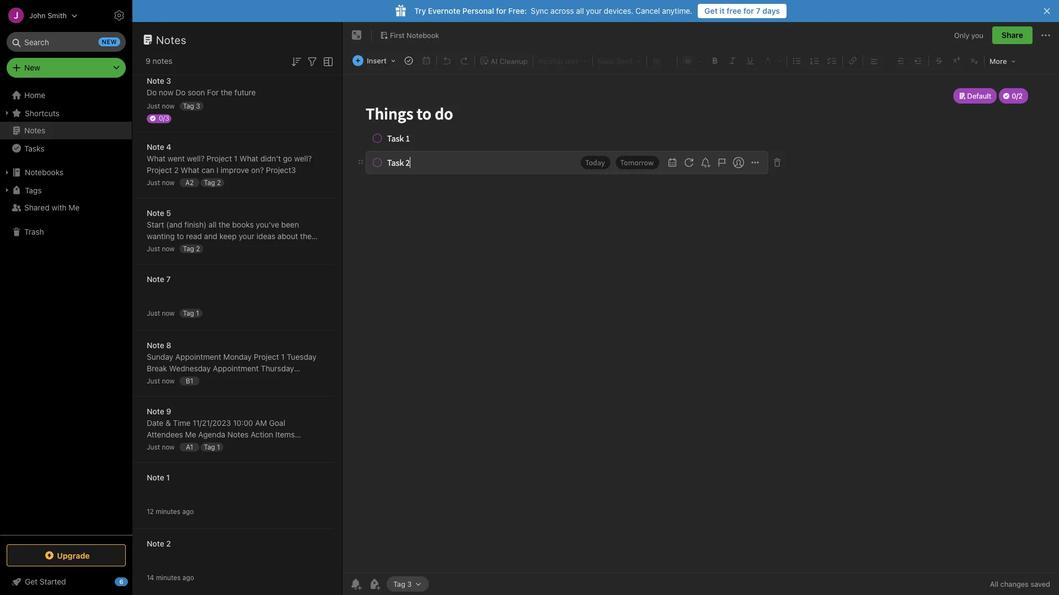 Task type: describe. For each thing, give the bounding box(es) containing it.
john smith
[[29, 11, 67, 20]]

a1
[[186, 444, 193, 451]]

0 vertical spatial the
[[221, 88, 232, 97]]

notebooks
[[25, 168, 64, 177]]

go
[[283, 154, 292, 163]]

tags
[[25, 186, 42, 195]]

Font family field
[[594, 53, 645, 68]]

note 3
[[147, 76, 171, 86]]

share button
[[993, 26, 1033, 44]]

12
[[147, 508, 154, 516]]

new
[[24, 63, 40, 72]]

upgrade button
[[7, 545, 126, 567]]

wanting
[[147, 232, 175, 241]]

the inside start (and finish) all the books you've been wanting to read and keep your ideas about them all in one place. tip: if you're reading a physical book, take pictu...
[[219, 220, 230, 230]]

physical
[[286, 244, 315, 253]]

to
[[177, 232, 184, 241]]

can
[[202, 166, 214, 175]]

shared
[[24, 203, 49, 212]]

shared with me link
[[0, 199, 132, 217]]

assignee
[[147, 442, 179, 451]]

tag down agenda
[[204, 444, 215, 451]]

expand note image
[[350, 29, 364, 42]]

devices.
[[604, 6, 634, 15]]

1 down pictu...
[[196, 310, 199, 317]]

Sort options field
[[290, 54, 303, 68]]

1 down agenda
[[217, 444, 220, 451]]

1 inside "what went well? project 1 what didn't go well? project 2 what can i improve on? project3"
[[234, 154, 238, 163]]

ago for note 1
[[182, 508, 194, 516]]

about
[[278, 232, 298, 241]]

3 inside button
[[407, 580, 412, 589]]

tag down soon
[[183, 102, 194, 110]]

first notebook
[[390, 31, 439, 39]]

notebooks link
[[0, 164, 132, 182]]

Font color field
[[679, 53, 706, 68]]

try evernote personal for free: sync across all your devices. cancel anytime.
[[414, 6, 693, 15]]

smith
[[48, 11, 67, 20]]

now for a2
[[162, 179, 175, 187]]

2 up pictu...
[[196, 245, 200, 253]]

2 down the i
[[217, 179, 221, 186]]

do now do soon for the future
[[147, 88, 256, 97]]

book,
[[147, 255, 167, 264]]

tag 3 inside button
[[393, 580, 412, 589]]

for for 7
[[744, 6, 754, 15]]

only you
[[954, 31, 984, 39]]

a2
[[185, 179, 194, 186]]

sunday appointment monday project 1 tuesday break wednesday appointment thursday project 2 friday task 3 saturday break
[[147, 353, 317, 385]]

note for note 8
[[147, 341, 164, 350]]

me inside date & time 11/21/2023 10:00 am goal attendees me agenda notes action items assignee status clean up meeting notes send out meeting notes and action items
[[185, 431, 196, 440]]

More field
[[986, 53, 1020, 69]]

add tag image
[[368, 578, 381, 591]]

tag down read
[[183, 245, 194, 253]]

status
[[181, 442, 204, 451]]

tags button
[[0, 182, 132, 199]]

8
[[166, 341, 171, 350]]

improve
[[221, 166, 249, 175]]

note for note 2
[[147, 540, 164, 549]]

just now for 9
[[147, 444, 175, 452]]

just now for 8
[[147, 378, 175, 385]]

thursday
[[261, 364, 294, 374]]

Search text field
[[14, 32, 118, 52]]

1 horizontal spatial meeting
[[240, 442, 269, 451]]

1 horizontal spatial what
[[181, 166, 200, 175]]

date
[[147, 419, 163, 428]]

4
[[166, 143, 171, 152]]

note 9
[[147, 407, 171, 417]]

Account field
[[0, 4, 78, 26]]

1 well? from the left
[[187, 154, 205, 163]]

note for note 4
[[147, 143, 164, 152]]

Note Editor text field
[[343, 75, 1059, 573]]

Tag 3 Tag actions field
[[412, 581, 422, 589]]

1 vertical spatial meeting
[[160, 454, 189, 463]]

settings image
[[113, 9, 126, 22]]

days
[[763, 6, 780, 15]]

Heading level field
[[535, 53, 591, 68]]

12 minutes ago
[[147, 508, 194, 516]]

it
[[720, 6, 725, 15]]

note for note 9
[[147, 407, 164, 417]]

add a reminder image
[[349, 578, 362, 591]]

upgrade
[[57, 552, 90, 561]]

shared with me
[[24, 203, 80, 212]]

up
[[229, 442, 238, 451]]

went
[[168, 154, 185, 163]]

note 5
[[147, 209, 171, 218]]

Insert field
[[350, 53, 399, 68]]

just for note 4
[[147, 179, 160, 187]]

personal
[[463, 6, 494, 15]]

only
[[954, 31, 970, 39]]

for for free:
[[496, 6, 506, 15]]

anytime.
[[662, 6, 693, 15]]

2 inside sunday appointment monday project 1 tuesday break wednesday appointment thursday project 2 friday task 3 saturday break
[[174, 376, 179, 385]]

books
[[232, 220, 254, 230]]

first notebook button
[[376, 28, 443, 43]]

4 just now from the top
[[147, 310, 175, 318]]

task image
[[401, 53, 417, 68]]

cancel
[[636, 6, 660, 15]]

note for note 7
[[147, 275, 164, 284]]

add filters image
[[306, 55, 319, 68]]

on?
[[251, 166, 264, 175]]

heading level image
[[535, 54, 591, 68]]

now for b1
[[162, 378, 175, 385]]

2 down '12 minutes ago'
[[166, 540, 171, 549]]

1 vertical spatial notes
[[271, 442, 291, 451]]

just for note 5
[[147, 245, 160, 253]]

1 horizontal spatial 9
[[166, 407, 171, 417]]

wednesday
[[169, 364, 211, 374]]

new
[[102, 38, 117, 46]]

1 vertical spatial tag 2
[[183, 245, 200, 253]]

6
[[119, 579, 123, 586]]

1 do from the left
[[147, 88, 157, 97]]

Alignment field
[[865, 53, 892, 68]]

goal
[[269, 419, 285, 428]]

in
[[157, 244, 163, 253]]

all
[[990, 581, 999, 589]]

now for tag 1
[[162, 310, 175, 318]]

tag inside button
[[393, 580, 405, 589]]

5
[[166, 209, 171, 218]]

2 horizontal spatial what
[[240, 154, 258, 163]]

project down the sunday
[[147, 376, 172, 385]]

now for a1
[[162, 444, 175, 452]]

0 vertical spatial tag 1
[[183, 310, 199, 317]]

alignment image
[[865, 54, 892, 68]]

2 well? from the left
[[294, 154, 312, 163]]

started
[[40, 578, 66, 587]]

reading
[[250, 244, 277, 253]]

them
[[300, 232, 318, 241]]

get started
[[25, 578, 66, 587]]

Highlight field
[[759, 53, 786, 68]]

9 notes
[[146, 57, 172, 66]]

0 vertical spatial appointment
[[175, 353, 221, 362]]

1 inside sunday appointment monday project 1 tuesday break wednesday appointment thursday project 2 friday task 3 saturday break
[[281, 353, 285, 362]]

minutes for 1
[[156, 508, 180, 516]]

trash link
[[0, 223, 132, 241]]

for
[[207, 88, 219, 97]]

expand notebooks image
[[3, 168, 12, 177]]

get it free for 7 days
[[705, 6, 780, 15]]



Task type: vqa. For each thing, say whether or not it's contained in the screenshot.
Add filters image
yes



Task type: locate. For each thing, give the bounding box(es) containing it.
time
[[173, 419, 191, 428]]

try
[[414, 6, 426, 15]]

break down thursday
[[264, 376, 284, 385]]

1 vertical spatial minutes
[[156, 575, 181, 582]]

2 left b1
[[174, 376, 179, 385]]

just for note 9
[[147, 444, 160, 452]]

7 inside button
[[756, 6, 761, 15]]

&
[[166, 419, 171, 428]]

notes
[[156, 33, 187, 46], [24, 126, 45, 135], [227, 431, 249, 440]]

your
[[586, 6, 602, 15], [239, 232, 254, 241]]

your down the books
[[239, 232, 254, 241]]

take
[[169, 255, 184, 264]]

note for note 3
[[147, 76, 164, 86]]

your left devices.
[[586, 6, 602, 15]]

now down attendees
[[162, 444, 175, 452]]

11/21/2023
[[193, 419, 231, 428]]

3 down "9 notes" at the left top
[[166, 76, 171, 86]]

john
[[29, 11, 46, 20]]

and up tip:
[[204, 232, 217, 241]]

sync
[[531, 6, 548, 15]]

do left soon
[[176, 88, 186, 97]]

all left in
[[147, 244, 155, 253]]

get inside help and learning task checklist field
[[25, 578, 38, 587]]

didn't
[[260, 154, 281, 163]]

with
[[52, 203, 66, 212]]

get for get started
[[25, 578, 38, 587]]

i
[[217, 166, 219, 175]]

note 4
[[147, 143, 171, 152]]

9 up note 3
[[146, 57, 150, 66]]

More actions field
[[1039, 26, 1053, 44]]

note 1
[[147, 474, 170, 483]]

just now up note 8
[[147, 310, 175, 318]]

free
[[727, 6, 742, 15]]

am
[[255, 419, 267, 428]]

all right across
[[576, 6, 584, 15]]

changes
[[1001, 581, 1029, 589]]

6 just now from the top
[[147, 444, 175, 452]]

project down went on the top left
[[147, 166, 172, 175]]

just now down went on the top left
[[147, 179, 175, 187]]

note down "9 notes" at the left top
[[147, 76, 164, 86]]

1 horizontal spatial notes
[[156, 33, 187, 46]]

expand tags image
[[3, 186, 12, 195]]

tag 1 down agenda
[[204, 444, 220, 451]]

minutes right 14
[[156, 575, 181, 582]]

0 vertical spatial ago
[[182, 508, 194, 516]]

notes up note 3
[[153, 57, 172, 66]]

project up thursday
[[254, 353, 279, 362]]

if
[[219, 244, 224, 253]]

3 just from the top
[[147, 245, 160, 253]]

1 horizontal spatial for
[[744, 6, 754, 15]]

1 horizontal spatial all
[[209, 220, 217, 230]]

note up the sunday
[[147, 341, 164, 350]]

shortcuts button
[[0, 104, 132, 122]]

meeting down action
[[240, 442, 269, 451]]

tuesday
[[287, 353, 317, 362]]

2 for from the left
[[744, 6, 754, 15]]

tree containing home
[[0, 87, 132, 535]]

future
[[235, 88, 256, 97]]

1 horizontal spatial tag 1
[[204, 444, 220, 451]]

ago right 14
[[183, 575, 194, 582]]

(and
[[166, 220, 182, 230]]

1 horizontal spatial get
[[705, 6, 718, 15]]

note 8
[[147, 341, 171, 350]]

appointment down monday
[[213, 364, 259, 374]]

just up 0/3 at the left of page
[[147, 102, 160, 110]]

0 vertical spatial 7
[[756, 6, 761, 15]]

get left it
[[705, 6, 718, 15]]

7 down "take"
[[166, 275, 171, 284]]

1 vertical spatial your
[[239, 232, 254, 241]]

0 horizontal spatial break
[[147, 364, 167, 374]]

more
[[990, 57, 1007, 65]]

7 note from the top
[[147, 474, 164, 483]]

1 vertical spatial 9
[[166, 407, 171, 417]]

what down note 4 at the top left of page
[[147, 154, 166, 163]]

0 vertical spatial all
[[576, 6, 584, 15]]

now up 0/3 at the left of page
[[162, 102, 175, 110]]

0 horizontal spatial notes
[[153, 57, 172, 66]]

Help and Learning task checklist field
[[0, 574, 132, 591]]

note down out
[[147, 474, 164, 483]]

6 just from the top
[[147, 444, 160, 452]]

0 horizontal spatial your
[[239, 232, 254, 241]]

note down 12
[[147, 540, 164, 549]]

1 horizontal spatial break
[[264, 376, 284, 385]]

get left started
[[25, 578, 38, 587]]

ideas
[[257, 232, 276, 241]]

now
[[159, 88, 174, 97], [162, 102, 175, 110], [162, 179, 175, 187], [162, 245, 175, 253], [162, 310, 175, 318], [162, 378, 175, 385], [162, 444, 175, 452]]

you've
[[256, 220, 279, 230]]

and down clean
[[213, 454, 227, 463]]

0 vertical spatial meeting
[[240, 442, 269, 451]]

4 just from the top
[[147, 310, 160, 318]]

font family image
[[595, 54, 645, 68]]

0/3
[[159, 114, 169, 122]]

now down note 3
[[159, 88, 174, 97]]

note 7
[[147, 275, 171, 284]]

keep
[[219, 232, 237, 241]]

font color image
[[679, 54, 706, 68]]

1 vertical spatial notes
[[24, 126, 45, 135]]

notes down status
[[191, 454, 211, 463]]

3 right task
[[223, 376, 228, 385]]

6 note from the top
[[147, 407, 164, 417]]

for left the free:
[[496, 6, 506, 15]]

action
[[229, 454, 251, 463]]

date & time 11/21/2023 10:00 am goal attendees me agenda notes action items assignee status clean up meeting notes send out meeting notes and action items
[[147, 419, 311, 463]]

14 minutes ago
[[147, 575, 194, 582]]

1 vertical spatial break
[[264, 376, 284, 385]]

1 vertical spatial ago
[[183, 575, 194, 582]]

1 just from the top
[[147, 102, 160, 110]]

action
[[251, 431, 273, 440]]

for inside button
[[744, 6, 754, 15]]

agenda
[[198, 431, 225, 440]]

shortcuts
[[25, 109, 59, 118]]

2 vertical spatial all
[[147, 244, 155, 253]]

note for note 5
[[147, 209, 164, 218]]

2 horizontal spatial notes
[[227, 431, 249, 440]]

project
[[207, 154, 232, 163], [147, 166, 172, 175], [254, 353, 279, 362], [147, 376, 172, 385]]

note down book,
[[147, 275, 164, 284]]

read
[[186, 232, 202, 241]]

4 note from the top
[[147, 275, 164, 284]]

9 up &
[[166, 407, 171, 417]]

me
[[69, 203, 80, 212], [185, 431, 196, 440]]

and inside start (and finish) all the books you've been wanting to read and keep your ideas about them all in one place. tip: if you're reading a physical book, take pictu...
[[204, 232, 217, 241]]

2 inside "what went well? project 1 what didn't go well? project 2 what can i improve on? project3"
[[174, 166, 179, 175]]

0 horizontal spatial tag 1
[[183, 310, 199, 317]]

1 horizontal spatial do
[[176, 88, 186, 97]]

finish)
[[184, 220, 207, 230]]

a
[[279, 244, 284, 253]]

note window element
[[343, 22, 1059, 596]]

first
[[390, 31, 405, 39]]

2 vertical spatial notes
[[191, 454, 211, 463]]

note for note 1
[[147, 474, 164, 483]]

2 horizontal spatial notes
[[271, 442, 291, 451]]

just now down the sunday
[[147, 378, 175, 385]]

1 vertical spatial the
[[219, 220, 230, 230]]

what up the a2
[[181, 166, 200, 175]]

get for get it free for 7 days
[[705, 6, 718, 15]]

0 vertical spatial notes
[[156, 33, 187, 46]]

1 up improve
[[234, 154, 238, 163]]

font size image
[[649, 54, 675, 68]]

items
[[275, 431, 295, 440]]

ago for note 2
[[183, 575, 194, 582]]

tree
[[0, 87, 132, 535]]

View options field
[[319, 54, 335, 68]]

send
[[293, 442, 311, 451]]

get it free for 7 days button
[[698, 4, 787, 18]]

2 just now from the top
[[147, 179, 175, 187]]

saturday
[[230, 376, 262, 385]]

0 horizontal spatial tag 3
[[183, 102, 200, 110]]

well? up can
[[187, 154, 205, 163]]

notes up up
[[227, 431, 249, 440]]

0 horizontal spatial what
[[147, 154, 166, 163]]

what
[[147, 154, 166, 163], [240, 154, 258, 163], [181, 166, 200, 175]]

2 note from the top
[[147, 143, 164, 152]]

all changes saved
[[990, 581, 1050, 589]]

notes down items at the left bottom of page
[[271, 442, 291, 451]]

what up on?
[[240, 154, 258, 163]]

14
[[147, 575, 154, 582]]

items
[[253, 454, 272, 463]]

just now up 0/3 at the left of page
[[147, 102, 175, 110]]

0 horizontal spatial for
[[496, 6, 506, 15]]

clean
[[206, 442, 226, 451]]

7
[[756, 6, 761, 15], [166, 275, 171, 284]]

do down note 3
[[147, 88, 157, 97]]

home link
[[0, 87, 132, 104]]

share
[[1002, 31, 1023, 40]]

more actions image
[[1039, 29, 1053, 42]]

me right the 'with' at the top left of page
[[69, 203, 80, 212]]

project3
[[266, 166, 296, 175]]

1 up thursday
[[281, 353, 285, 362]]

note up start
[[147, 209, 164, 218]]

0 vertical spatial me
[[69, 203, 80, 212]]

tasks button
[[0, 140, 132, 157]]

tag
[[183, 102, 194, 110], [204, 179, 215, 186], [183, 245, 194, 253], [183, 310, 194, 317], [204, 444, 215, 451], [393, 580, 405, 589]]

note
[[147, 76, 164, 86], [147, 143, 164, 152], [147, 209, 164, 218], [147, 275, 164, 284], [147, 341, 164, 350], [147, 407, 164, 417], [147, 474, 164, 483], [147, 540, 164, 549]]

0 horizontal spatial 7
[[166, 275, 171, 284]]

project up the i
[[207, 154, 232, 163]]

5 just from the top
[[147, 378, 160, 385]]

tag 2 down can
[[204, 179, 221, 186]]

well? right go
[[294, 154, 312, 163]]

me up status
[[185, 431, 196, 440]]

1 horizontal spatial tag 2
[[204, 179, 221, 186]]

start (and finish) all the books you've been wanting to read and keep your ideas about them all in one place. tip: if you're reading a physical book, take pictu...
[[147, 220, 318, 264]]

tag left tag 3 tag actions field
[[393, 580, 405, 589]]

Font size field
[[648, 53, 676, 68]]

now left the a2
[[162, 179, 175, 187]]

just now for 5
[[147, 245, 175, 253]]

the right for
[[221, 88, 232, 97]]

tag 1 down pictu...
[[183, 310, 199, 317]]

5 note from the top
[[147, 341, 164, 350]]

note left the 4
[[147, 143, 164, 152]]

3 inside sunday appointment monday project 1 tuesday break wednesday appointment thursday project 2 friday task 3 saturday break
[[223, 376, 228, 385]]

you're
[[226, 244, 248, 253]]

2 just from the top
[[147, 179, 160, 187]]

1 vertical spatial get
[[25, 578, 38, 587]]

2 do from the left
[[176, 88, 186, 97]]

task
[[205, 376, 221, 385]]

0 vertical spatial minutes
[[156, 508, 180, 516]]

and inside date & time 11/21/2023 10:00 am goal attendees me agenda notes action items assignee status clean up meeting notes send out meeting notes and action items
[[213, 454, 227, 463]]

0 vertical spatial get
[[705, 6, 718, 15]]

friday
[[181, 376, 203, 385]]

2 minutes from the top
[[156, 575, 181, 582]]

notebook
[[407, 31, 439, 39]]

minutes right 12
[[156, 508, 180, 516]]

pictu...
[[186, 255, 211, 264]]

0 horizontal spatial 9
[[146, 57, 150, 66]]

2 down went on the top left
[[174, 166, 179, 175]]

appointment
[[175, 353, 221, 362], [213, 364, 259, 374]]

highlight image
[[760, 54, 785, 68]]

get inside button
[[705, 6, 718, 15]]

minutes
[[156, 508, 180, 516], [156, 575, 181, 582]]

break down the sunday
[[147, 364, 167, 374]]

evernote
[[428, 6, 461, 15]]

note up date
[[147, 407, 164, 417]]

now up 8
[[162, 310, 175, 318]]

1 horizontal spatial notes
[[191, 454, 211, 463]]

tasks
[[24, 144, 44, 153]]

0 horizontal spatial tag 2
[[183, 245, 200, 253]]

for right free
[[744, 6, 754, 15]]

0 horizontal spatial notes
[[24, 126, 45, 135]]

1 just now from the top
[[147, 102, 175, 110]]

your inside start (and finish) all the books you've been wanting to read and keep your ideas about them all in one place. tip: if you're reading a physical book, take pictu...
[[239, 232, 254, 241]]

ago right 12
[[182, 508, 194, 516]]

1 horizontal spatial well?
[[294, 154, 312, 163]]

new button
[[7, 58, 126, 78]]

just up book,
[[147, 245, 160, 253]]

0 vertical spatial your
[[586, 6, 602, 15]]

just for note 8
[[147, 378, 160, 385]]

1 ago from the top
[[182, 508, 194, 516]]

0 vertical spatial tag 2
[[204, 179, 221, 186]]

appointment up wednesday
[[175, 353, 221, 362]]

notes up "9 notes" at the left top
[[156, 33, 187, 46]]

tag 2 down read
[[183, 245, 200, 253]]

now left b1
[[162, 378, 175, 385]]

one
[[165, 244, 178, 253]]

insert
[[367, 57, 387, 65]]

just now down attendees
[[147, 444, 175, 452]]

tag 3 right add tag image
[[393, 580, 412, 589]]

3 note from the top
[[147, 209, 164, 218]]

8 note from the top
[[147, 540, 164, 549]]

click to collapse image
[[128, 575, 137, 589]]

1 vertical spatial tag 3
[[393, 580, 412, 589]]

tag 3 down soon
[[183, 102, 200, 110]]

3 right add tag image
[[407, 580, 412, 589]]

now up "take"
[[162, 245, 175, 253]]

1 vertical spatial me
[[185, 431, 196, 440]]

3 just now from the top
[[147, 245, 175, 253]]

just now up book,
[[147, 245, 175, 253]]

just up note 8
[[147, 310, 160, 318]]

been
[[281, 220, 299, 230]]

1 vertical spatial tag 1
[[204, 444, 220, 451]]

just up note 5
[[147, 179, 160, 187]]

1 horizontal spatial me
[[185, 431, 196, 440]]

2 ago from the top
[[183, 575, 194, 582]]

tag down pictu...
[[183, 310, 194, 317]]

Add filters field
[[306, 54, 319, 68]]

tag 3
[[183, 102, 200, 110], [393, 580, 412, 589]]

1 horizontal spatial your
[[586, 6, 602, 15]]

minutes for 2
[[156, 575, 181, 582]]

1 vertical spatial and
[[213, 454, 227, 463]]

1 vertical spatial appointment
[[213, 364, 259, 374]]

7 left days
[[756, 6, 761, 15]]

just down the sunday
[[147, 378, 160, 385]]

what went well? project 1 what didn't go well? project 2 what can i improve on? project3
[[147, 154, 312, 175]]

now for tag 2
[[162, 245, 175, 253]]

0 horizontal spatial meeting
[[160, 454, 189, 463]]

tag down can
[[204, 179, 215, 186]]

saved
[[1031, 581, 1050, 589]]

start
[[147, 220, 164, 230]]

all right 'finish)'
[[209, 220, 217, 230]]

tag 2
[[204, 179, 221, 186], [183, 245, 200, 253]]

1 note from the top
[[147, 76, 164, 86]]

0 vertical spatial break
[[147, 364, 167, 374]]

0 horizontal spatial get
[[25, 578, 38, 587]]

2 vertical spatial notes
[[227, 431, 249, 440]]

0 horizontal spatial all
[[147, 244, 155, 253]]

0 horizontal spatial well?
[[187, 154, 205, 163]]

1 horizontal spatial tag 3
[[393, 580, 412, 589]]

soon
[[188, 88, 205, 97]]

notes inside date & time 11/21/2023 10:00 am goal attendees me agenda notes action items assignee status clean up meeting notes send out meeting notes and action items
[[227, 431, 249, 440]]

5 just now from the top
[[147, 378, 175, 385]]

1 vertical spatial 7
[[166, 275, 171, 284]]

just up out
[[147, 444, 160, 452]]

0 horizontal spatial do
[[147, 88, 157, 97]]

0 vertical spatial and
[[204, 232, 217, 241]]

0 vertical spatial notes
[[153, 57, 172, 66]]

2 horizontal spatial all
[[576, 6, 584, 15]]

meeting down assignee
[[160, 454, 189, 463]]

1 minutes from the top
[[156, 508, 180, 516]]

0 vertical spatial tag 3
[[183, 102, 200, 110]]

1 vertical spatial all
[[209, 220, 217, 230]]

new search field
[[14, 32, 120, 52]]

0 horizontal spatial me
[[69, 203, 80, 212]]

0 vertical spatial 9
[[146, 57, 150, 66]]

now for tag 3
[[162, 102, 175, 110]]

3 down soon
[[196, 102, 200, 110]]

just now for 4
[[147, 179, 175, 187]]

the up 'keep' at the left of the page
[[219, 220, 230, 230]]

notes up tasks
[[24, 126, 45, 135]]

1 down assignee
[[166, 474, 170, 483]]

1 for from the left
[[496, 6, 506, 15]]

1 horizontal spatial 7
[[756, 6, 761, 15]]



